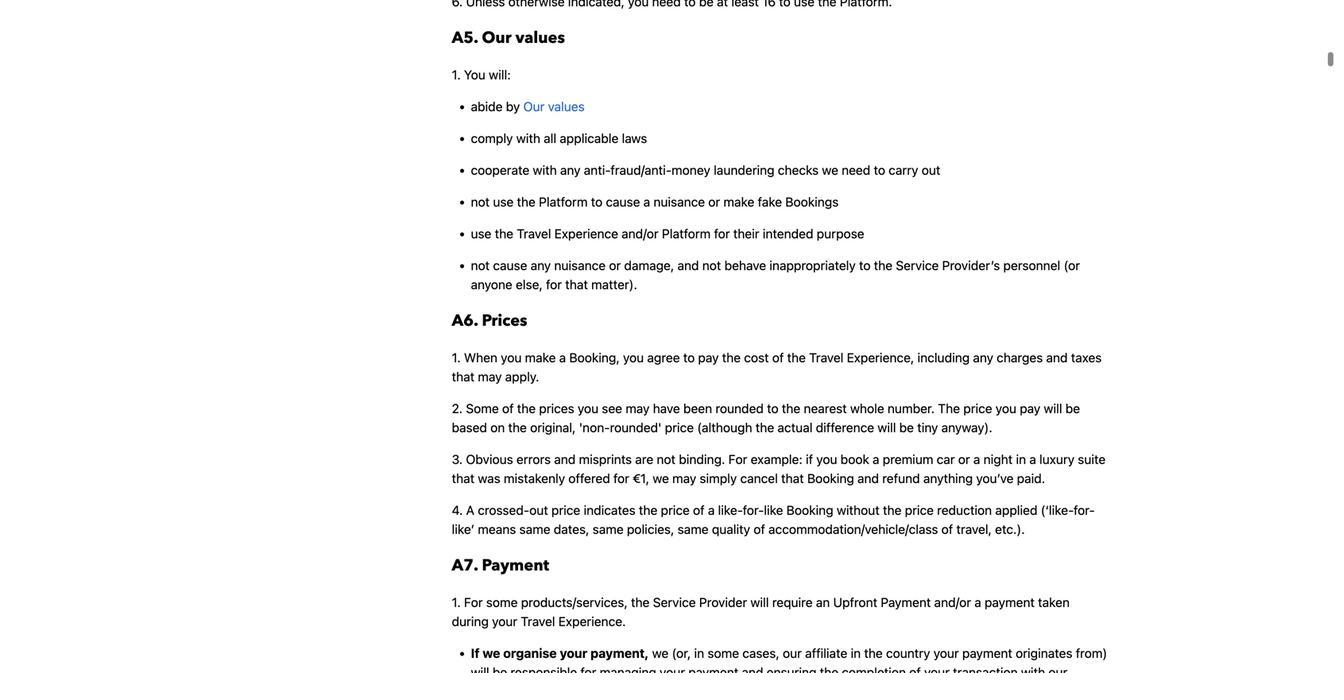 Task type: vqa. For each thing, say whether or not it's contained in the screenshot.
the rightmost nuisance
yes



Task type: describe. For each thing, give the bounding box(es) containing it.
charges
[[997, 350, 1043, 365]]

the
[[938, 401, 960, 416]]

binding.
[[679, 452, 725, 467]]

apply.
[[505, 369, 539, 384]]

1 horizontal spatial be
[[899, 420, 914, 435]]

and/or inside 1. for some products/services, the service provider will require an upfront payment and/or a payment taken during your travel experience.
[[934, 595, 971, 610]]

0 horizontal spatial in
[[694, 646, 704, 661]]

to down anti-
[[591, 194, 603, 210]]

service inside 1. for some products/services, the service provider will require an upfront payment and/or a payment taken during your travel experience.
[[653, 595, 696, 610]]

we right if
[[483, 646, 500, 661]]

3. obvious errors and misprints are not binding. for example: if you book a premium car or a night in a luxury suite that was mistakenly offered for €1, we may simply cancel that booking and refund anything you've paid.
[[452, 452, 1106, 486]]

anyone
[[471, 277, 512, 292]]

payment,
[[591, 646, 649, 661]]

a down fraud/anti-
[[644, 194, 650, 210]]

been
[[684, 401, 712, 416]]

we left need
[[822, 163, 838, 178]]

need
[[842, 163, 871, 178]]

cases,
[[743, 646, 780, 661]]

taken
[[1038, 595, 1070, 610]]

whole
[[850, 401, 884, 416]]

4. a crossed-out price indicates the price of a like-for-like booking without the price reduction applied ('like-for- like' means same dates, same policies, same quality of accommodation/vehicle/class of travel, etc.).
[[452, 503, 1095, 537]]

3 same from the left
[[678, 522, 709, 537]]

managing
[[600, 665, 656, 673]]

(or
[[1064, 258, 1080, 273]]

service inside not cause any nuisance or damage, and not behave inappropriately to the service provider's personnel (or anyone else, for that matter).
[[896, 258, 939, 273]]

their
[[733, 226, 760, 241]]

dates,
[[554, 522, 589, 537]]

cooperate
[[471, 163, 530, 178]]

payment inside 1. for some products/services, the service provider will require an upfront payment and/or a payment taken during your travel experience.
[[985, 595, 1035, 610]]

else,
[[516, 277, 543, 292]]

you've
[[976, 471, 1014, 486]]

the up policies,
[[639, 503, 658, 518]]

you up 'non- at the bottom left of page
[[578, 401, 599, 416]]

on
[[491, 420, 505, 435]]

0 vertical spatial out
[[922, 163, 941, 178]]

the up anyone
[[495, 226, 513, 241]]

we inside 3. obvious errors and misprints are not binding. for example: if you book a premium car or a night in a luxury suite that was mistakenly offered for €1, we may simply cancel that booking and refund anything you've paid.
[[653, 471, 669, 486]]

rounded
[[716, 401, 764, 416]]

obvious
[[466, 452, 513, 467]]

the left prices
[[517, 401, 536, 416]]

1 vertical spatial payment
[[962, 646, 1013, 661]]

a5. our values
[[452, 27, 565, 49]]

cause inside not cause any nuisance or damage, and not behave inappropriately to the service provider's personnel (or anyone else, for that matter).
[[493, 258, 527, 273]]

nearest
[[804, 401, 847, 416]]

1 for- from the left
[[743, 503, 764, 518]]

out inside "4. a crossed-out price indicates the price of a like-for-like booking without the price reduction applied ('like-for- like' means same dates, same policies, same quality of accommodation/vehicle/class of travel, etc.)."
[[529, 503, 548, 518]]

of inside we (or, in some cases, our affiliate in the country your payment originates from) will be responsible for managing your payment and ensuring the completion of your transaction with ou
[[909, 665, 921, 673]]

1 vertical spatial our
[[523, 99, 545, 114]]

for inside 3. obvious errors and misprints are not binding. for example: if you book a premium car or a night in a luxury suite that was mistakenly offered for €1, we may simply cancel that booking and refund anything you've paid.
[[729, 452, 747, 467]]

rounded'
[[610, 420, 662, 435]]

provider's
[[942, 258, 1000, 273]]

the right cost
[[787, 350, 806, 365]]

fraud/anti-
[[611, 163, 672, 178]]

price up dates,
[[552, 503, 580, 518]]

simply
[[700, 471, 737, 486]]

0 vertical spatial travel
[[517, 226, 551, 241]]

to inside not cause any nuisance or damage, and not behave inappropriately to the service provider's personnel (or anyone else, for that matter).
[[859, 258, 871, 273]]

reduction
[[937, 503, 992, 518]]

travel,
[[957, 522, 992, 537]]

suite
[[1078, 452, 1106, 467]]

some inside we (or, in some cases, our affiliate in the country your payment originates from) will be responsible for managing your payment and ensuring the completion of your transaction with ou
[[708, 646, 739, 661]]

pay inside 2. some of the prices you see may have been rounded to the nearest whole number. the price you pay will be based on the original, 'non-rounded' price (although the actual difference will be tiny anyway).
[[1020, 401, 1041, 416]]

ensuring
[[767, 665, 817, 673]]

the inside 1. for some products/services, the service provider will require an upfront payment and/or a payment taken during your travel experience.
[[631, 595, 650, 610]]

matter).
[[591, 277, 637, 292]]

tiny
[[917, 420, 938, 435]]

0 vertical spatial platform
[[539, 194, 588, 210]]

and up offered
[[554, 452, 576, 467]]

your right country
[[934, 646, 959, 661]]

or inside not cause any nuisance or damage, and not behave inappropriately to the service provider's personnel (or anyone else, for that matter).
[[609, 258, 621, 273]]

will inside 1. for some products/services, the service provider will require an upfront payment and/or a payment taken during your travel experience.
[[751, 595, 769, 610]]

the down refund
[[883, 503, 902, 518]]

require
[[772, 595, 813, 610]]

refund
[[882, 471, 920, 486]]

like'
[[452, 522, 475, 537]]

anything
[[923, 471, 973, 486]]

with for cooperate
[[533, 163, 557, 178]]

pay inside 1. when you make a booking, you agree to pay the cost of the travel experience, including any charges and taxes that may apply.
[[698, 350, 719, 365]]

during
[[452, 614, 489, 629]]

for inside 1. for some products/services, the service provider will require an upfront payment and/or a payment taken during your travel experience.
[[464, 595, 483, 610]]

agree
[[647, 350, 680, 365]]

personnel
[[1004, 258, 1061, 273]]

and down book at right
[[858, 471, 879, 486]]

that down "example:"
[[781, 471, 804, 486]]

any for with
[[560, 163, 581, 178]]

not down cooperate
[[471, 194, 490, 210]]

your down country
[[924, 665, 950, 673]]

and inside not cause any nuisance or damage, and not behave inappropriately to the service provider's personnel (or anyone else, for that matter).
[[678, 258, 699, 273]]

for inside we (or, in some cases, our affiliate in the country your payment originates from) will be responsible for managing your payment and ensuring the completion of your transaction with ou
[[581, 665, 596, 673]]

indicates
[[584, 503, 636, 518]]

originates
[[1016, 646, 1073, 661]]

(although
[[697, 420, 752, 435]]

or inside 3. obvious errors and misprints are not binding. for example: if you book a premium car or a night in a luxury suite that was mistakenly offered for €1, we may simply cancel that booking and refund anything you've paid.
[[958, 452, 970, 467]]

0 horizontal spatial payment
[[482, 555, 549, 577]]

comply
[[471, 131, 513, 146]]

not use the platform to cause a nuisance or make fake bookings
[[471, 194, 839, 210]]

the up completion
[[864, 646, 883, 661]]

1 vertical spatial values
[[548, 99, 585, 114]]

we (or, in some cases, our affiliate in the country your payment originates from) will be responsible for managing your payment and ensuring the completion of your transaction with ou
[[471, 646, 1107, 673]]

price down have
[[665, 420, 694, 435]]

you left the agree
[[623, 350, 644, 365]]

that inside not cause any nuisance or damage, and not behave inappropriately to the service provider's personnel (or anyone else, for that matter).
[[565, 277, 588, 292]]

0 vertical spatial be
[[1066, 401, 1080, 416]]

€1,
[[633, 471, 649, 486]]

of left 'like-'
[[693, 503, 705, 518]]

1. for 1. for some products/services, the service provider will require an upfront payment and/or a payment taken during your travel experience.
[[452, 595, 461, 610]]

products/services,
[[521, 595, 628, 610]]

from)
[[1076, 646, 1107, 661]]

offered
[[569, 471, 610, 486]]

applicable
[[560, 131, 619, 146]]

you inside 3. obvious errors and misprints are not binding. for example: if you book a premium car or a night in a luxury suite that was mistakenly offered for €1, we may simply cancel that booking and refund anything you've paid.
[[817, 452, 837, 467]]

with inside we (or, in some cases, our affiliate in the country your payment originates from) will be responsible for managing your payment and ensuring the completion of your transaction with ou
[[1021, 665, 1045, 673]]

1 horizontal spatial make
[[724, 194, 755, 210]]

2 vertical spatial payment
[[689, 665, 739, 673]]

0 vertical spatial use
[[493, 194, 514, 210]]

2 same from the left
[[593, 522, 624, 537]]

with for comply
[[516, 131, 540, 146]]

quality
[[712, 522, 750, 537]]

the up actual on the bottom right of the page
[[782, 401, 801, 416]]

the down cooperate
[[517, 194, 536, 210]]

the right "on"
[[508, 420, 527, 435]]

an
[[816, 595, 830, 610]]

including
[[918, 350, 970, 365]]

1 same from the left
[[519, 522, 550, 537]]

price up anyway).
[[964, 401, 992, 416]]

number.
[[888, 401, 935, 416]]

that down 3.
[[452, 471, 475, 486]]

anti-
[[584, 163, 611, 178]]

price up policies,
[[661, 503, 690, 518]]

transaction
[[953, 665, 1018, 673]]

night
[[984, 452, 1013, 467]]

completion
[[842, 665, 906, 673]]

make inside 1. when you make a booking, you agree to pay the cost of the travel experience, including any charges and taxes that may apply.
[[525, 350, 556, 365]]

our values link
[[523, 99, 585, 114]]

booking inside 3. obvious errors and misprints are not binding. for example: if you book a premium car or a night in a luxury suite that was mistakenly offered for €1, we may simply cancel that booking and refund anything you've paid.
[[807, 471, 854, 486]]

you up 'apply.'
[[501, 350, 522, 365]]

we inside we (or, in some cases, our affiliate in the country your payment originates from) will be responsible for managing your payment and ensuring the completion of your transaction with ou
[[652, 646, 669, 661]]

and inside 1. when you make a booking, you agree to pay the cost of the travel experience, including any charges and taxes that may apply.
[[1046, 350, 1068, 365]]

experience.
[[559, 614, 626, 629]]

misprints
[[579, 452, 632, 467]]

like-
[[718, 503, 743, 518]]

not left behave
[[702, 258, 721, 273]]

1. for 1. when you make a booking, you agree to pay the cost of the travel experience, including any charges and taxes that may apply.
[[452, 350, 461, 365]]

comply with all applicable laws
[[471, 131, 647, 146]]

if we organise your payment,
[[471, 646, 649, 661]]

price down refund
[[905, 503, 934, 518]]

applied
[[995, 503, 1038, 518]]



Task type: locate. For each thing, give the bounding box(es) containing it.
0 horizontal spatial may
[[478, 369, 502, 384]]

0 horizontal spatial some
[[486, 595, 518, 610]]

inappropriately
[[770, 258, 856, 273]]

will inside we (or, in some cases, our affiliate in the country your payment originates from) will be responsible for managing your payment and ensuring the completion of your transaction with ou
[[471, 665, 489, 673]]

price
[[964, 401, 992, 416], [665, 420, 694, 435], [552, 503, 580, 518], [661, 503, 690, 518], [905, 503, 934, 518]]

abide by our values
[[471, 99, 585, 114]]

that inside 1. when you make a booking, you agree to pay the cost of the travel experience, including any charges and taxes that may apply.
[[452, 369, 475, 384]]

not inside 3. obvious errors and misprints are not binding. for example: if you book a premium car or a night in a luxury suite that was mistakenly offered for €1, we may simply cancel that booking and refund anything you've paid.
[[657, 452, 676, 467]]

1 vertical spatial out
[[529, 503, 548, 518]]

1 horizontal spatial in
[[851, 646, 861, 661]]

1 vertical spatial may
[[626, 401, 650, 416]]

3 1. from the top
[[452, 595, 461, 610]]

paid.
[[1017, 471, 1045, 486]]

any inside 1. when you make a booking, you agree to pay the cost of the travel experience, including any charges and taxes that may apply.
[[973, 350, 994, 365]]

the up payment,
[[631, 595, 650, 610]]

a inside "4. a crossed-out price indicates the price of a like-for-like booking without the price reduction applied ('like-for- like' means same dates, same policies, same quality of accommodation/vehicle/class of travel, etc.)."
[[708, 503, 715, 518]]

booking right like
[[787, 503, 834, 518]]

1 horizontal spatial or
[[708, 194, 720, 210]]

same down indicates
[[593, 522, 624, 537]]

a inside 1. for some products/services, the service provider will require an upfront payment and/or a payment taken during your travel experience.
[[975, 595, 981, 610]]

same
[[519, 522, 550, 537], [593, 522, 624, 537], [678, 522, 709, 537]]

for inside not cause any nuisance or damage, and not behave inappropriately to the service provider's personnel (or anyone else, for that matter).
[[546, 277, 562, 292]]

money
[[672, 163, 710, 178]]

1. up during
[[452, 595, 461, 610]]

without
[[837, 503, 880, 518]]

a7. payment
[[452, 555, 549, 577]]

1 horizontal spatial may
[[626, 401, 650, 416]]

1 vertical spatial cause
[[493, 258, 527, 273]]

will down if
[[471, 665, 489, 673]]

will left require
[[751, 595, 769, 610]]

booking inside "4. a crossed-out price indicates the price of a like-for-like booking without the price reduction applied ('like-for- like' means same dates, same policies, same quality of accommodation/vehicle/class of travel, etc.)."
[[787, 503, 834, 518]]

for-
[[743, 503, 764, 518], [1074, 503, 1095, 518]]

travel
[[517, 226, 551, 241], [809, 350, 844, 365], [521, 614, 555, 629]]

with down originates
[[1021, 665, 1045, 673]]

are
[[635, 452, 654, 467]]

1. inside 1. when you make a booking, you agree to pay the cost of the travel experience, including any charges and taxes that may apply.
[[452, 350, 461, 365]]

or down cooperate with any anti-fraud/anti-money laundering checks we need to carry out
[[708, 194, 720, 210]]

or up matter).
[[609, 258, 621, 273]]

nuisance up use the travel experience and/or platform for their intended purpose
[[654, 194, 705, 210]]

0 horizontal spatial nuisance
[[554, 258, 606, 273]]

1. for some products/services, the service provider will require an upfront payment and/or a payment taken during your travel experience.
[[452, 595, 1070, 629]]

not cause any nuisance or damage, and not behave inappropriately to the service provider's personnel (or anyone else, for that matter).
[[471, 258, 1080, 292]]

1 vertical spatial make
[[525, 350, 556, 365]]

0 vertical spatial booking
[[807, 471, 854, 486]]

of down reduction
[[942, 522, 953, 537]]

1 horizontal spatial service
[[896, 258, 939, 273]]

if
[[806, 452, 813, 467]]

'non-
[[579, 420, 610, 435]]

fake
[[758, 194, 782, 210]]

the
[[517, 194, 536, 210], [495, 226, 513, 241], [874, 258, 893, 273], [722, 350, 741, 365], [787, 350, 806, 365], [517, 401, 536, 416], [782, 401, 801, 416], [508, 420, 527, 435], [756, 420, 774, 435], [639, 503, 658, 518], [883, 503, 902, 518], [631, 595, 650, 610], [864, 646, 883, 661], [820, 665, 839, 673]]

the right inappropriately
[[874, 258, 893, 273]]

will up luxury
[[1044, 401, 1062, 416]]

a6.
[[452, 310, 478, 332]]

we left the (or,
[[652, 646, 669, 661]]

behave
[[725, 258, 766, 273]]

for left their
[[714, 226, 730, 241]]

0 vertical spatial for
[[729, 452, 747, 467]]

cause down fraud/anti-
[[606, 194, 640, 210]]

some inside 1. for some products/services, the service provider will require an upfront payment and/or a payment taken during your travel experience.
[[486, 595, 518, 610]]

any left anti-
[[560, 163, 581, 178]]

1 horizontal spatial out
[[922, 163, 941, 178]]

some left "cases,"
[[708, 646, 739, 661]]

pay right the agree
[[698, 350, 719, 365]]

4.
[[452, 503, 463, 518]]

a right book at right
[[873, 452, 880, 467]]

payment down means
[[482, 555, 549, 577]]

provider
[[699, 595, 747, 610]]

1. inside 1. for some products/services, the service provider will require an upfront payment and/or a payment taken during your travel experience.
[[452, 595, 461, 610]]

0 horizontal spatial out
[[529, 503, 548, 518]]

original,
[[530, 420, 576, 435]]

in right the (or,
[[694, 646, 704, 661]]

travel inside 1. for some products/services, the service provider will require an upfront payment and/or a payment taken during your travel experience.
[[521, 614, 555, 629]]

1 1. from the top
[[452, 67, 461, 82]]

1 vertical spatial for
[[464, 595, 483, 610]]

1 horizontal spatial any
[[560, 163, 581, 178]]

may inside 1. when you make a booking, you agree to pay the cost of the travel experience, including any charges and taxes that may apply.
[[478, 369, 502, 384]]

1 vertical spatial be
[[899, 420, 914, 435]]

of down like
[[754, 522, 765, 537]]

1 vertical spatial any
[[531, 258, 551, 273]]

0 horizontal spatial make
[[525, 350, 556, 365]]

taxes
[[1071, 350, 1102, 365]]

0 vertical spatial may
[[478, 369, 502, 384]]

any left charges
[[973, 350, 994, 365]]

1 vertical spatial use
[[471, 226, 492, 241]]

2 horizontal spatial in
[[1016, 452, 1026, 467]]

0 vertical spatial payment
[[985, 595, 1035, 610]]

your right during
[[492, 614, 518, 629]]

laundering
[[714, 163, 775, 178]]

our right by
[[523, 99, 545, 114]]

may down binding.
[[672, 471, 696, 486]]

to right need
[[874, 163, 885, 178]]

a up transaction at the right bottom of page
[[975, 595, 981, 610]]

0 vertical spatial some
[[486, 595, 518, 610]]

payment
[[482, 555, 549, 577], [881, 595, 931, 610]]

not
[[471, 194, 490, 210], [471, 258, 490, 273], [702, 258, 721, 273], [657, 452, 676, 467]]

1 horizontal spatial for-
[[1074, 503, 1095, 518]]

values up abide by our values
[[516, 27, 565, 49]]

be down taxes
[[1066, 401, 1080, 416]]

1. you will:
[[452, 67, 511, 82]]

0 vertical spatial service
[[896, 258, 939, 273]]

organise
[[503, 646, 557, 661]]

0 vertical spatial values
[[516, 27, 565, 49]]

to inside 2. some of the prices you see may have been rounded to the nearest whole number. the price you pay will be based on the original, 'non-rounded' price (although the actual difference will be tiny anyway).
[[767, 401, 779, 416]]

our
[[783, 646, 802, 661]]

2 for- from the left
[[1074, 503, 1095, 518]]

will down whole
[[878, 420, 896, 435]]

cost
[[744, 350, 769, 365]]

nuisance
[[654, 194, 705, 210], [554, 258, 606, 273]]

of inside 2. some of the prices you see may have been rounded to the nearest whole number. the price you pay will be based on the original, 'non-rounded' price (although the actual difference will be tiny anyway).
[[502, 401, 514, 416]]

for
[[729, 452, 747, 467], [464, 595, 483, 610]]

1 vertical spatial payment
[[881, 595, 931, 610]]

1 horizontal spatial pay
[[1020, 401, 1041, 416]]

1. left when
[[452, 350, 461, 365]]

1. for 1. you will:
[[452, 67, 461, 82]]

may inside 2. some of the prices you see may have been rounded to the nearest whole number. the price you pay will be based on the original, 'non-rounded' price (although the actual difference will be tiny anyway).
[[626, 401, 650, 416]]

0 vertical spatial nuisance
[[654, 194, 705, 210]]

car
[[937, 452, 955, 467]]

of right cost
[[772, 350, 784, 365]]

2.
[[452, 401, 463, 416]]

1 vertical spatial travel
[[809, 350, 844, 365]]

1 vertical spatial or
[[609, 258, 621, 273]]

1 vertical spatial service
[[653, 595, 696, 610]]

(or,
[[672, 646, 691, 661]]

1 horizontal spatial platform
[[662, 226, 711, 241]]

some
[[486, 595, 518, 610], [708, 646, 739, 661]]

a up paid.
[[1030, 452, 1036, 467]]

prices
[[482, 310, 527, 332]]

make up 'apply.'
[[525, 350, 556, 365]]

1 horizontal spatial same
[[593, 522, 624, 537]]

0 horizontal spatial for-
[[743, 503, 764, 518]]

and/or
[[622, 226, 659, 241], [934, 595, 971, 610]]

travel up "else,"
[[517, 226, 551, 241]]

1 vertical spatial pay
[[1020, 401, 1041, 416]]

our right a5.
[[482, 27, 512, 49]]

0 horizontal spatial or
[[609, 258, 621, 273]]

may down when
[[478, 369, 502, 384]]

0 vertical spatial make
[[724, 194, 755, 210]]

use
[[493, 194, 514, 210], [471, 226, 492, 241]]

0 horizontal spatial be
[[493, 665, 507, 673]]

out right carry
[[922, 163, 941, 178]]

a left 'like-'
[[708, 503, 715, 518]]

0 horizontal spatial cause
[[493, 258, 527, 273]]

0 vertical spatial and/or
[[622, 226, 659, 241]]

payment up transaction at the right bottom of page
[[962, 646, 1013, 661]]

use up anyone
[[471, 226, 492, 241]]

2 horizontal spatial same
[[678, 522, 709, 537]]

1 horizontal spatial nuisance
[[654, 194, 705, 210]]

for inside 3. obvious errors and misprints are not binding. for example: if you book a premium car or a night in a luxury suite that was mistakenly offered for €1, we may simply cancel that booking and refund anything you've paid.
[[614, 471, 629, 486]]

means
[[478, 522, 516, 537]]

for up during
[[464, 595, 483, 610]]

any for cause
[[531, 258, 551, 273]]

2 horizontal spatial or
[[958, 452, 970, 467]]

some
[[466, 401, 499, 416]]

1 vertical spatial booking
[[787, 503, 834, 518]]

2 vertical spatial with
[[1021, 665, 1045, 673]]

2. some of the prices you see may have been rounded to the nearest whole number. the price you pay will be based on the original, 'non-rounded' price (although the actual difference will be tiny anyway).
[[452, 401, 1080, 435]]

experience,
[[847, 350, 914, 365]]

may inside 3. obvious errors and misprints are not binding. for example: if you book a premium car or a night in a luxury suite that was mistakenly offered for €1, we may simply cancel that booking and refund anything you've paid.
[[672, 471, 696, 486]]

1 vertical spatial with
[[533, 163, 557, 178]]

1 vertical spatial some
[[708, 646, 739, 661]]

a inside 1. when you make a booking, you agree to pay the cost of the travel experience, including any charges and taxes that may apply.
[[559, 350, 566, 365]]

0 vertical spatial 1.
[[452, 67, 461, 82]]

('like-
[[1041, 503, 1074, 518]]

1. when you make a booking, you agree to pay the cost of the travel experience, including any charges and taxes that may apply.
[[452, 350, 1102, 384]]

travel up nearest
[[809, 350, 844, 365]]

1 horizontal spatial our
[[523, 99, 545, 114]]

platform down not use the platform to cause a nuisance or make fake bookings
[[662, 226, 711, 241]]

and down "cases,"
[[742, 665, 763, 673]]

some down the a7. payment
[[486, 595, 518, 610]]

cause
[[606, 194, 640, 210], [493, 258, 527, 273]]

when
[[464, 350, 498, 365]]

be down "number."
[[899, 420, 914, 435]]

bookings
[[786, 194, 839, 210]]

the inside not cause any nuisance or damage, and not behave inappropriately to the service provider's personnel (or anyone else, for that matter).
[[874, 258, 893, 273]]

any up "else,"
[[531, 258, 551, 273]]

0 vertical spatial payment
[[482, 555, 549, 577]]

a
[[466, 503, 475, 518]]

or
[[708, 194, 720, 210], [609, 258, 621, 273], [958, 452, 970, 467]]

accommodation/vehicle/class
[[769, 522, 938, 537]]

to down purpose
[[859, 258, 871, 273]]

your up responsible
[[560, 646, 588, 661]]

0 horizontal spatial same
[[519, 522, 550, 537]]

travel inside 1. when you make a booking, you agree to pay the cost of the travel experience, including any charges and taxes that may apply.
[[809, 350, 844, 365]]

of inside 1. when you make a booking, you agree to pay the cost of the travel experience, including any charges and taxes that may apply.
[[772, 350, 784, 365]]

1 vertical spatial platform
[[662, 226, 711, 241]]

that left matter).
[[565, 277, 588, 292]]

the left actual on the bottom right of the page
[[756, 420, 774, 435]]

1 horizontal spatial use
[[493, 194, 514, 210]]

a6. prices
[[452, 310, 527, 332]]

0 vertical spatial cause
[[606, 194, 640, 210]]

0 vertical spatial or
[[708, 194, 720, 210]]

2 horizontal spatial any
[[973, 350, 994, 365]]

1 horizontal spatial payment
[[881, 595, 931, 610]]

0 horizontal spatial our
[[482, 27, 512, 49]]

2 vertical spatial 1.
[[452, 595, 461, 610]]

1 vertical spatial and/or
[[934, 595, 971, 610]]

2 1. from the top
[[452, 350, 461, 365]]

2 vertical spatial any
[[973, 350, 994, 365]]

2 vertical spatial be
[[493, 665, 507, 673]]

will
[[1044, 401, 1062, 416], [878, 420, 896, 435], [751, 595, 769, 610], [471, 665, 489, 673]]

1 vertical spatial 1.
[[452, 350, 461, 365]]

not up anyone
[[471, 258, 490, 273]]

booking,
[[569, 350, 620, 365]]

was
[[478, 471, 501, 486]]

mistakenly
[[504, 471, 565, 486]]

1 horizontal spatial and/or
[[934, 595, 971, 610]]

same left quality
[[678, 522, 709, 537]]

a
[[644, 194, 650, 210], [559, 350, 566, 365], [873, 452, 880, 467], [974, 452, 980, 467], [1030, 452, 1036, 467], [708, 503, 715, 518], [975, 595, 981, 610]]

and/or up damage,
[[622, 226, 659, 241]]

the left cost
[[722, 350, 741, 365]]

0 vertical spatial with
[[516, 131, 540, 146]]

a7.
[[452, 555, 478, 577]]

1 horizontal spatial for
[[729, 452, 747, 467]]

crossed-
[[478, 503, 529, 518]]

make
[[724, 194, 755, 210], [525, 350, 556, 365]]

use down cooperate
[[493, 194, 514, 210]]

a left booking,
[[559, 350, 566, 365]]

0 horizontal spatial pay
[[698, 350, 719, 365]]

in up completion
[[851, 646, 861, 661]]

1 vertical spatial nuisance
[[554, 258, 606, 273]]

0 vertical spatial any
[[560, 163, 581, 178]]

0 horizontal spatial for
[[464, 595, 483, 610]]

that down when
[[452, 369, 475, 384]]

may
[[478, 369, 502, 384], [626, 401, 650, 416], [672, 471, 696, 486]]

to right the agree
[[683, 350, 695, 365]]

for right "else,"
[[546, 277, 562, 292]]

luxury
[[1040, 452, 1075, 467]]

2 vertical spatial may
[[672, 471, 696, 486]]

of down country
[[909, 665, 921, 673]]

to inside 1. when you make a booking, you agree to pay the cost of the travel experience, including any charges and taxes that may apply.
[[683, 350, 695, 365]]

affiliate
[[805, 646, 848, 661]]

in inside 3. obvious errors and misprints are not binding. for example: if you book a premium car or a night in a luxury suite that was mistakenly offered for €1, we may simply cancel that booking and refund anything you've paid.
[[1016, 452, 1026, 467]]

0 horizontal spatial any
[[531, 258, 551, 273]]

etc.).
[[995, 522, 1025, 537]]

cause up anyone
[[493, 258, 527, 273]]

the down affiliate
[[820, 665, 839, 673]]

based
[[452, 420, 487, 435]]

and inside we (or, in some cases, our affiliate in the country your payment originates from) will be responsible for managing your payment and ensuring the completion of your transaction with ou
[[742, 665, 763, 673]]

errors
[[517, 452, 551, 467]]

0 vertical spatial pay
[[698, 350, 719, 365]]

1 horizontal spatial cause
[[606, 194, 640, 210]]

0 horizontal spatial and/or
[[622, 226, 659, 241]]

purpose
[[817, 226, 864, 241]]

difference
[[816, 420, 874, 435]]

and down use the travel experience and/or platform for their intended purpose
[[678, 258, 699, 273]]

0 horizontal spatial service
[[653, 595, 696, 610]]

travel up organise
[[521, 614, 555, 629]]

for left '€1,'
[[614, 471, 629, 486]]

platform up "experience"
[[539, 194, 588, 210]]

and left taxes
[[1046, 350, 1068, 365]]

0 horizontal spatial platform
[[539, 194, 588, 210]]

for down if we organise your payment,
[[581, 665, 596, 673]]

upfront
[[833, 595, 878, 610]]

any inside not cause any nuisance or damage, and not behave inappropriately to the service provider's personnel (or anyone else, for that matter).
[[531, 258, 551, 273]]

you
[[501, 350, 522, 365], [623, 350, 644, 365], [578, 401, 599, 416], [996, 401, 1017, 416], [817, 452, 837, 467]]

2 horizontal spatial be
[[1066, 401, 1080, 416]]

that
[[565, 277, 588, 292], [452, 369, 475, 384], [452, 471, 475, 486], [781, 471, 804, 486]]

your inside 1. for some products/services, the service provider will require an upfront payment and/or a payment taken during your travel experience.
[[492, 614, 518, 629]]

0 horizontal spatial use
[[471, 226, 492, 241]]

you up the night
[[996, 401, 1017, 416]]

values up comply with all applicable laws
[[548, 99, 585, 114]]

nuisance inside not cause any nuisance or damage, and not behave inappropriately to the service provider's personnel (or anyone else, for that matter).
[[554, 258, 606, 273]]

responsible
[[511, 665, 577, 673]]

a left the night
[[974, 452, 980, 467]]

2 vertical spatial travel
[[521, 614, 555, 629]]

payment right upfront
[[881, 595, 931, 610]]

country
[[886, 646, 930, 661]]

be down organise
[[493, 665, 507, 673]]

your down the (or,
[[660, 665, 685, 673]]

our
[[482, 27, 512, 49], [523, 99, 545, 114]]

0 vertical spatial our
[[482, 27, 512, 49]]

payment inside 1. for some products/services, the service provider will require an upfront payment and/or a payment taken during your travel experience.
[[881, 595, 931, 610]]

service
[[896, 258, 939, 273], [653, 595, 696, 610]]

example:
[[751, 452, 803, 467]]

be inside we (or, in some cases, our affiliate in the country your payment originates from) will be responsible for managing your payment and ensuring the completion of your transaction with ou
[[493, 665, 507, 673]]

2 vertical spatial or
[[958, 452, 970, 467]]

by
[[506, 99, 520, 114]]

intended
[[763, 226, 814, 241]]

payment left taken on the right
[[985, 595, 1035, 610]]

2 horizontal spatial may
[[672, 471, 696, 486]]

checks
[[778, 163, 819, 178]]

1 horizontal spatial some
[[708, 646, 739, 661]]

for- down suite
[[1074, 503, 1095, 518]]

for- up quality
[[743, 503, 764, 518]]



